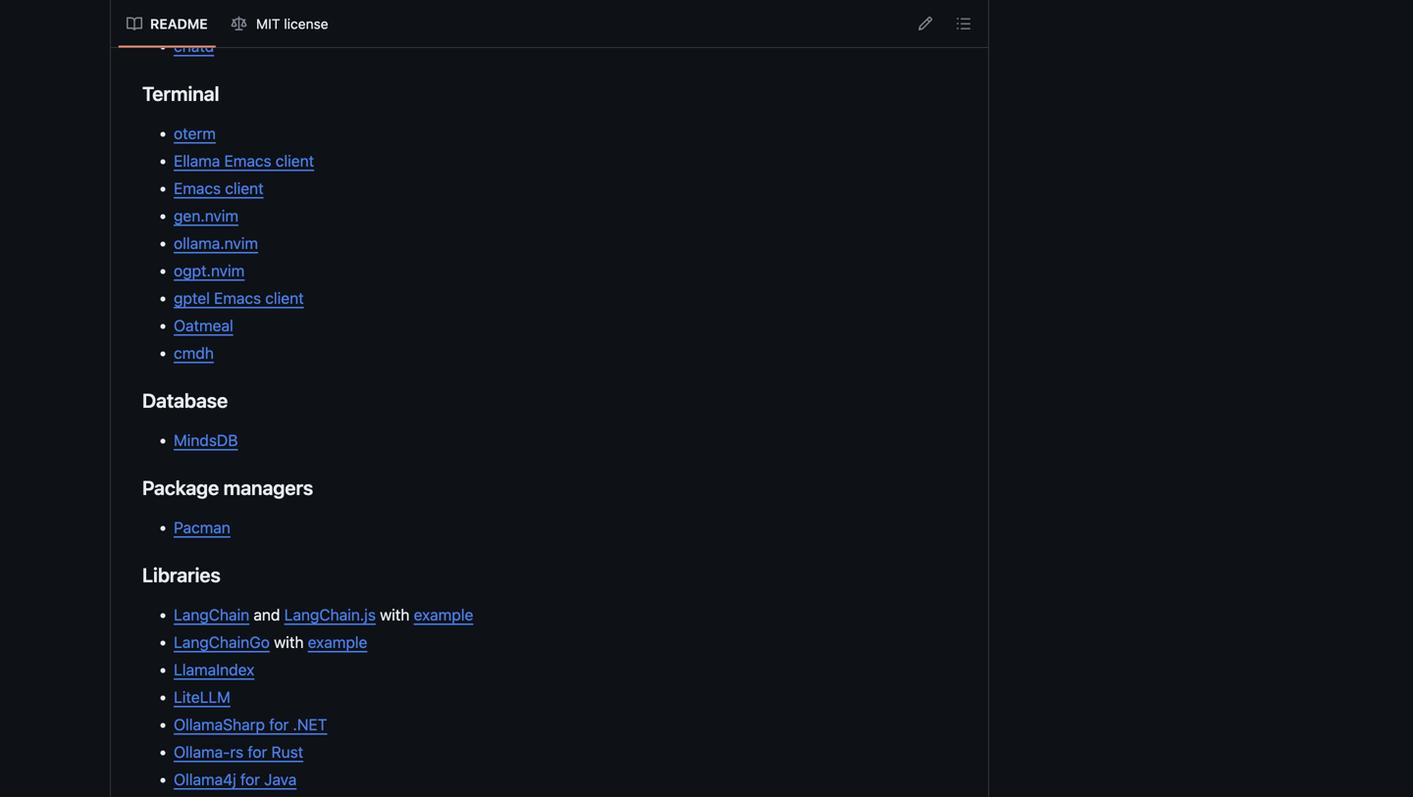 Task type: vqa. For each thing, say whether or not it's contained in the screenshot.
the left example
yes



Task type: describe. For each thing, give the bounding box(es) containing it.
langchain link
[[174, 606, 249, 625]]

1 vertical spatial client
[[225, 179, 264, 198]]

langchain.js
[[284, 606, 376, 625]]

managers
[[223, 476, 313, 500]]

ellama
[[174, 152, 220, 170]]

langchaingo
[[174, 633, 270, 652]]

mit license link
[[223, 8, 338, 40]]

cmdh
[[174, 344, 214, 363]]

book image
[[127, 16, 142, 32]]

package managers
[[142, 476, 313, 500]]

.net
[[293, 716, 327, 735]]

gen.nvim link
[[174, 207, 239, 225]]

rs
[[230, 743, 243, 762]]

gen.nvim
[[174, 207, 239, 225]]

amica link
[[174, 9, 218, 28]]

rust
[[271, 743, 303, 762]]

llamaindex
[[174, 661, 254, 680]]

readme
[[150, 16, 208, 32]]

2 vertical spatial emacs
[[214, 289, 261, 308]]

langchain.js link
[[284, 606, 376, 625]]

outline image
[[956, 16, 971, 31]]

license
[[284, 16, 328, 32]]

0 vertical spatial client
[[275, 152, 314, 170]]

oterm
[[174, 124, 216, 143]]

1 horizontal spatial example
[[414, 606, 473, 625]]

0 vertical spatial with
[[380, 606, 410, 625]]

terminal
[[142, 82, 219, 105]]

litellm link
[[174, 688, 230, 707]]

mit
[[256, 16, 280, 32]]

ogpt.nvim link
[[174, 262, 245, 280]]

libraries
[[142, 564, 221, 587]]

0 vertical spatial example link
[[414, 606, 473, 625]]

mindsdb
[[174, 431, 238, 450]]

emacs client link
[[174, 179, 264, 198]]

langchaingo link
[[174, 633, 270, 652]]

gptel emacs client link
[[174, 289, 304, 308]]

ollama.nvim link
[[174, 234, 258, 253]]

edit file image
[[918, 16, 933, 31]]

chatd
[[174, 37, 214, 55]]

java
[[264, 771, 297, 789]]

ollama-
[[174, 743, 230, 762]]

oterm link
[[174, 124, 216, 143]]

1 vertical spatial example link
[[308, 633, 367, 652]]



Task type: locate. For each thing, give the bounding box(es) containing it.
database
[[142, 389, 228, 412]]

emacs
[[224, 152, 271, 170], [174, 179, 221, 198], [214, 289, 261, 308]]

0 vertical spatial example
[[414, 606, 473, 625]]

langchain
[[174, 606, 249, 625]]

client
[[275, 152, 314, 170], [225, 179, 264, 198], [265, 289, 304, 308]]

llamaindex link
[[174, 661, 254, 680]]

1 horizontal spatial with
[[380, 606, 410, 625]]

ollamasharp
[[174, 716, 265, 735]]

example
[[414, 606, 473, 625], [308, 633, 367, 652]]

with
[[380, 606, 410, 625], [274, 633, 304, 652]]

0 horizontal spatial example link
[[308, 633, 367, 652]]

oatmeal
[[174, 316, 233, 335]]

oatmeal link
[[174, 316, 233, 335]]

mit license
[[256, 16, 328, 32]]

chatd link
[[174, 37, 214, 55]]

ollama4j for java link
[[174, 771, 297, 789]]

2 vertical spatial for
[[240, 771, 260, 789]]

ollamasharp for .net link
[[174, 716, 327, 735]]

1 vertical spatial for
[[248, 743, 267, 762]]

ogpt.nvim
[[174, 262, 245, 280]]

pacman link
[[174, 519, 230, 537]]

ollama-rs for rust link
[[174, 743, 303, 762]]

2 vertical spatial client
[[265, 289, 304, 308]]

cmdh link
[[174, 344, 214, 363]]

for up rust
[[269, 716, 289, 735]]

and
[[254, 606, 280, 625]]

with right "langchain.js"
[[380, 606, 410, 625]]

langchain and langchain.js with example langchaingo with example llamaindex litellm ollamasharp for .net ollama-rs for rust ollama4j for java
[[174, 606, 473, 789]]

emacs up emacs client link
[[224, 152, 271, 170]]

amica
[[174, 9, 218, 28]]

0 horizontal spatial with
[[274, 633, 304, 652]]

with down 'and'
[[274, 633, 304, 652]]

for right rs
[[248, 743, 267, 762]]

pacman
[[174, 519, 230, 537]]

mindsdb link
[[174, 431, 238, 450]]

1 vertical spatial with
[[274, 633, 304, 652]]

list containing readme
[[119, 8, 338, 40]]

0 vertical spatial emacs
[[224, 152, 271, 170]]

for down ollama-rs for rust link
[[240, 771, 260, 789]]

ollama4j
[[174, 771, 236, 789]]

emacs down ellama
[[174, 179, 221, 198]]

package
[[142, 476, 219, 500]]

1 horizontal spatial example link
[[414, 606, 473, 625]]

litellm
[[174, 688, 230, 707]]

for
[[269, 716, 289, 735], [248, 743, 267, 762], [240, 771, 260, 789]]

ellama emacs client link
[[174, 152, 314, 170]]

oterm ellama emacs client emacs client gen.nvim ollama.nvim ogpt.nvim gptel emacs client oatmeal cmdh
[[174, 124, 314, 363]]

1 vertical spatial example
[[308, 633, 367, 652]]

law image
[[231, 16, 247, 32]]

amica chatd
[[174, 9, 218, 55]]

0 horizontal spatial example
[[308, 633, 367, 652]]

emacs down ogpt.nvim
[[214, 289, 261, 308]]

gptel
[[174, 289, 210, 308]]

ollama.nvim
[[174, 234, 258, 253]]

1 vertical spatial emacs
[[174, 179, 221, 198]]

0 vertical spatial for
[[269, 716, 289, 735]]

readme link
[[119, 8, 215, 40]]

list
[[119, 8, 338, 40]]

example link
[[414, 606, 473, 625], [308, 633, 367, 652]]



